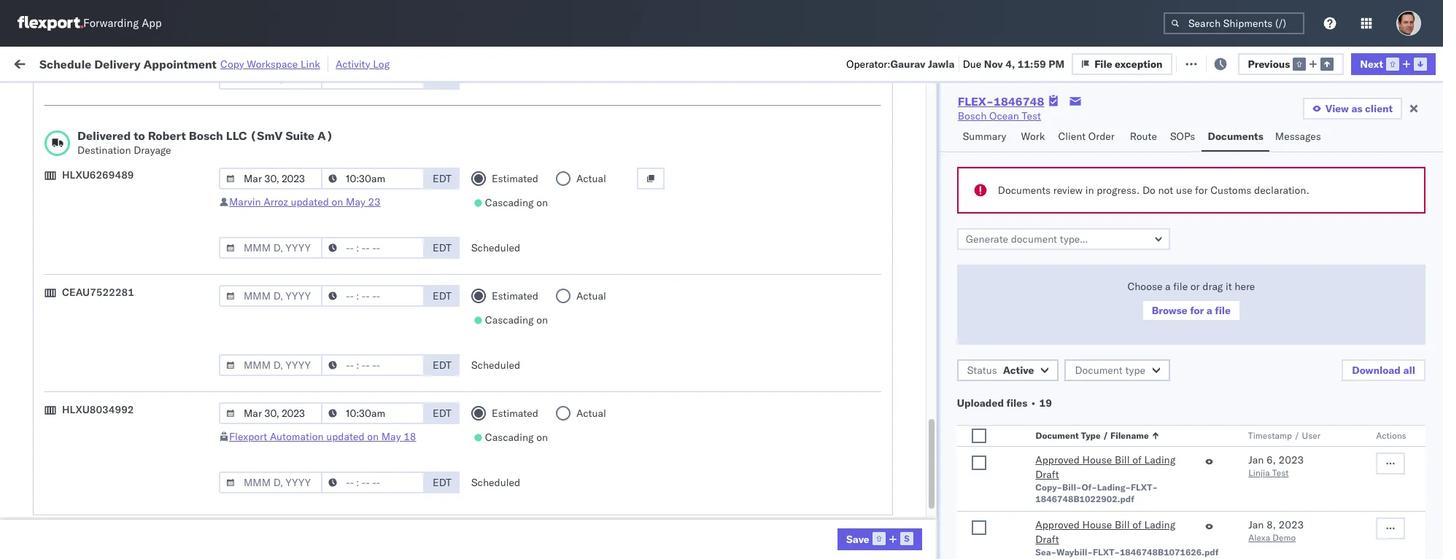 Task type: vqa. For each thing, say whether or not it's contained in the screenshot.
2nd '/' from left
yes



Task type: locate. For each thing, give the bounding box(es) containing it.
summary
[[963, 130, 1007, 143]]

2 vertical spatial cascading on
[[485, 431, 548, 445]]

delivery inside the confirm delivery link
[[74, 435, 111, 448]]

3 test123456 from the top
[[1082, 243, 1143, 256]]

1 vertical spatial flex-2130387
[[874, 532, 950, 545]]

file left or
[[1174, 280, 1189, 293]]

in
[[1086, 184, 1095, 197]]

progress.
[[1097, 184, 1140, 197]]

uetu5238478 for confirm pickup from los angeles, ca
[[1056, 403, 1127, 416]]

upload customs clearance documents link down ceau7522281
[[34, 306, 215, 320]]

0 vertical spatial confirm
[[34, 403, 71, 416]]

fcl for 4th schedule pickup from los angeles, ca link from the bottom
[[518, 211, 536, 224]]

0 vertical spatial lagerfeld
[[839, 500, 882, 513]]

customs down ceau7522281
[[69, 306, 110, 319]]

4 resize handle column header from the left
[[564, 113, 581, 560]]

upload customs clearance documents link down to
[[34, 145, 215, 160]]

exception up mbl/mawb numbers
[[1116, 57, 1163, 70]]

4 schedule pickup from los angeles, ca from the top
[[34, 338, 213, 352]]

10 fcl from the top
[[518, 500, 536, 513]]

demo
[[1273, 533, 1297, 544]]

a right the choose
[[1166, 280, 1171, 293]]

updated down '4:00 pm pst, dec 23, 2022' in the bottom of the page
[[326, 431, 365, 444]]

4,
[[1006, 57, 1016, 70], [351, 178, 361, 192], [351, 211, 361, 224], [351, 243, 361, 256], [351, 275, 361, 288]]

gaurav jawla up omkar savant
[[1280, 178, 1341, 192]]

hlxu8034992 for third schedule pickup from los angeles, ca link from the bottom
[[1133, 274, 1205, 288]]

4 ceau7522281, from the top
[[978, 274, 1053, 288]]

flex-1889466 for schedule pickup from los angeles, ca
[[874, 339, 950, 352]]

1 vertical spatial 2130387
[[906, 532, 950, 545]]

numbers inside the container numbers
[[978, 125, 1014, 136]]

schedule delivery appointment button for 8:30 pm pst, jan 23, 2023
[[34, 498, 180, 514]]

upload customs clearance documents button down to
[[34, 145, 215, 161]]

0 vertical spatial abcdefg78456546
[[1082, 339, 1180, 352]]

upload down workitem
[[34, 146, 67, 159]]

0 horizontal spatial work
[[160, 57, 185, 70]]

schedule pickup from los angeles, ca link
[[34, 177, 213, 192], [34, 209, 213, 224], [34, 273, 213, 288], [34, 338, 213, 352], [34, 466, 213, 481]]

2 lagerfeld from the top
[[839, 532, 882, 545]]

1 vertical spatial integration
[[692, 532, 742, 545]]

pdt, for first schedule pickup from los angeles, ca link from the top of the page
[[304, 178, 327, 192]]

hlxu8034992
[[1133, 178, 1205, 191], [1133, 210, 1205, 223], [1133, 242, 1205, 256], [1133, 274, 1205, 288], [1133, 307, 1205, 320], [62, 404, 134, 417]]

pst, up '4:00 pm pst, dec 23, 2022' in the bottom of the page
[[304, 371, 326, 384]]

-- : -- -- text field down 24,
[[321, 472, 425, 494]]

2 edt from the top
[[433, 242, 452, 255]]

upload customs clearance documents down to
[[34, 146, 215, 159]]

0 horizontal spatial may
[[346, 196, 366, 209]]

dec
[[329, 339, 348, 352], [329, 371, 348, 384], [323, 403, 342, 416], [323, 435, 343, 449]]

from inside confirm pickup from los angeles, ca link
[[108, 403, 129, 416]]

file exception up mbl/mawb numbers
[[1095, 57, 1163, 70]]

due nov 4, 11:59 pm
[[963, 57, 1065, 70]]

11:59 pm pst, dec 13, 2022 up '4:00 pm pst, dec 23, 2022' in the bottom of the page
[[255, 371, 394, 384]]

upload down ceau7522281
[[34, 306, 67, 319]]

/ right type
[[1103, 431, 1109, 442]]

4 lhuu7894563, uetu5238478 from the top
[[978, 435, 1127, 448]]

edt for fifth mmm d, yyyy text field from the top of the page's -- : -- -- text box
[[433, 477, 452, 490]]

None checkbox
[[972, 429, 987, 444], [972, 521, 987, 536], [972, 429, 987, 444], [972, 521, 987, 536]]

not
[[1159, 184, 1174, 197]]

test123456 for first schedule pickup from los angeles, ca link from the top of the page
[[1082, 178, 1143, 192]]

dec up flexport automation updated on may 18
[[323, 403, 342, 416]]

llc
[[226, 128, 247, 143]]

clearance down to
[[113, 146, 160, 159]]

MMM D, YYYY text field
[[219, 68, 323, 90], [219, 168, 323, 190], [219, 285, 323, 307], [219, 355, 323, 377], [219, 472, 323, 494]]

confirm for confirm pickup from los angeles, ca
[[34, 403, 71, 416]]

delivery up confirm pickup from los angeles, ca
[[79, 370, 117, 384]]

1 horizontal spatial 8,
[[1267, 519, 1277, 532]]

arroz
[[264, 196, 288, 209]]

for left "work,"
[[140, 90, 152, 101]]

1 ceau7522281, hlxu6269489, hlxu8034992 from the top
[[978, 178, 1205, 191]]

ceau7522281, hlxu6269489, hlxu8034992 for fifth the schedule pickup from los angeles, ca button from the bottom
[[978, 178, 1205, 191]]

flex-1889466 for schedule delivery appointment
[[874, 371, 950, 384]]

5 fcl from the top
[[518, 307, 536, 320]]

1 schedule delivery appointment link from the top
[[34, 241, 180, 256]]

hlxu6269489,
[[1056, 178, 1131, 191], [1056, 210, 1131, 223], [1056, 242, 1131, 256], [1056, 274, 1131, 288], [1056, 307, 1131, 320]]

pdt, up 11:00 pm pst, nov 8, 2022
[[304, 275, 327, 288]]

0 vertical spatial actual
[[577, 172, 607, 185]]

1846748b1022902.pdf
[[1036, 494, 1135, 505]]

2 vertical spatial schedule delivery appointment link
[[34, 498, 180, 513]]

estimated for flexport automation updated on may 18
[[492, 407, 539, 420]]

1 vertical spatial a
[[1207, 304, 1213, 318]]

2 resize handle column header from the left
[[405, 113, 422, 560]]

flex-2130387 right 'save'
[[874, 532, 950, 545]]

exception down 'search shipments (/)' text box
[[1215, 57, 1262, 70]]

3 lhuu7894563, uetu5238478 from the top
[[978, 403, 1127, 416]]

1 vertical spatial cascading
[[485, 314, 534, 327]]

3 mmm d, yyyy text field from the top
[[219, 285, 323, 307]]

schedule delivery appointment button up ceau7522281
[[34, 241, 180, 257]]

house for jan 8, 2023
[[1083, 519, 1113, 532]]

abcdefg78456546 up maeu9736123
[[1082, 435, 1180, 449]]

approved house bill of lading draft
[[1036, 454, 1176, 482], [1036, 519, 1176, 547]]

scheduled for hlxu6269489
[[472, 242, 521, 255]]

8 ocean fcl from the top
[[485, 435, 536, 449]]

0 vertical spatial integration test account - karl lagerfeld
[[692, 500, 882, 513]]

pm for confirm pickup from los angeles, ca button on the bottom
[[279, 403, 295, 416]]

0 vertical spatial maeu9408431
[[1082, 500, 1155, 513]]

confirm inside the confirm delivery link
[[34, 435, 71, 448]]

0 horizontal spatial a
[[1166, 280, 1171, 293]]

9 ocean fcl from the top
[[485, 468, 536, 481]]

2 2130387 from the top
[[906, 532, 950, 545]]

0 vertical spatial schedule delivery appointment link
[[34, 241, 180, 256]]

schedule delivery appointment button down "confirm delivery" button
[[34, 498, 180, 514]]

6:00 am pst, dec 24, 2022
[[255, 435, 389, 449]]

4 schedule pickup from los angeles, ca button from the top
[[34, 338, 213, 354]]

4 uetu5238478 from the top
[[1056, 435, 1127, 448]]

2023 right the 6,
[[1279, 454, 1305, 467]]

hlxu8034992 up choose a file or drag it here
[[1133, 242, 1205, 256]]

1 vertical spatial house
[[1083, 519, 1113, 532]]

schedule delivery appointment for 11:59 pm pst, dec 13, 2022
[[34, 370, 180, 384]]

pickup
[[79, 178, 111, 191], [79, 210, 111, 223], [79, 274, 111, 287], [79, 338, 111, 352], [74, 403, 105, 416], [79, 467, 111, 480]]

approved house bill of lading draft link for jan 8, 2023
[[1036, 518, 1200, 548]]

uploaded
[[958, 397, 1005, 410]]

2 lhuu7894563, from the top
[[978, 371, 1054, 384]]

1 vertical spatial flxt-
[[1094, 548, 1121, 558]]

0 vertical spatial draft
[[1036, 469, 1060, 482]]

ceau7522281, hlxu6269489, hlxu8034992 for fourth the schedule pickup from los angeles, ca button from the bottom
[[978, 210, 1205, 223]]

2023 inside jan 8, 2023 alexa demo
[[1279, 519, 1305, 532]]

1889466 for schedule delivery appointment
[[906, 371, 950, 384]]

numbers left sops
[[1135, 119, 1171, 130]]

1 upload from the top
[[34, 146, 67, 159]]

maeu9408431
[[1082, 500, 1155, 513], [1082, 532, 1155, 545]]

0 vertical spatial jawla
[[929, 57, 955, 70]]

a
[[1166, 280, 1171, 293], [1207, 304, 1213, 318]]

no
[[346, 90, 357, 101]]

13, up '4:00 pm pst, dec 23, 2022' in the bottom of the page
[[351, 371, 366, 384]]

1 bill from the top
[[1115, 454, 1130, 467]]

2 schedule delivery appointment from the top
[[34, 370, 180, 384]]

4 -- : -- -- text field from the top
[[321, 472, 425, 494]]

1 edt from the top
[[433, 172, 452, 185]]

files
[[1007, 397, 1028, 410]]

workspace
[[247, 57, 298, 70]]

batch action
[[1362, 57, 1425, 70]]

copy
[[220, 57, 244, 70]]

-- : -- -- text field for 2nd mmm d, yyyy text field from the top
[[321, 168, 425, 190]]

flex-2130387
[[874, 500, 950, 513], [874, 532, 950, 545]]

angeles, for first schedule pickup from los angeles, ca link from the top of the page
[[157, 178, 197, 191]]

1 vertical spatial confirm
[[34, 435, 71, 448]]

1 scheduled from the top
[[472, 72, 521, 85]]

file down "it"
[[1216, 304, 1232, 318]]

5 ceau7522281, hlxu6269489, hlxu8034992 from the top
[[978, 307, 1205, 320]]

MMM D, YYYY text field
[[219, 237, 323, 259], [219, 403, 323, 425]]

0 horizontal spatial numbers
[[978, 125, 1014, 136]]

jan left 12,
[[329, 468, 345, 481]]

0 vertical spatial schedule delivery appointment
[[34, 242, 180, 255]]

ceau7522281, for third schedule pickup from los angeles, ca link from the bottom
[[978, 274, 1053, 288]]

0 vertical spatial account
[[767, 500, 806, 513]]

0 vertical spatial document
[[1076, 364, 1123, 377]]

0 vertical spatial cascading on
[[485, 196, 548, 210]]

flex-1889466 button
[[851, 335, 953, 356], [851, 335, 953, 356], [851, 368, 953, 388], [851, 368, 953, 388], [851, 400, 953, 420], [851, 400, 953, 420], [851, 432, 953, 452], [851, 432, 953, 452]]

1 flex-1889466 from the top
[[874, 339, 950, 352]]

approved house bill of lading draft up the sea-waybill-flxt-1846748b1071626.pdf
[[1036, 519, 1176, 547]]

11:59 pm pst, dec 13, 2022 down 11:00 pm pst, nov 8, 2022
[[255, 339, 394, 352]]

active
[[1004, 364, 1035, 377]]

1 vertical spatial bill
[[1115, 519, 1130, 532]]

mmm d, yyyy text field up the 6:00 at the bottom of page
[[219, 403, 323, 425]]

0 vertical spatial integration
[[692, 500, 742, 513]]

/ left user
[[1295, 431, 1301, 442]]

lading down filename
[[1145, 454, 1176, 467]]

1 horizontal spatial file exception
[[1194, 57, 1262, 70]]

house up maeu9736123
[[1083, 454, 1113, 467]]

-- : -- -- text field for fifth mmm d, yyyy text field from the top of the page
[[321, 472, 425, 494]]

resize handle column header
[[228, 113, 246, 560], [405, 113, 422, 560], [460, 113, 478, 560], [564, 113, 581, 560], [667, 113, 685, 560], [826, 113, 844, 560], [953, 113, 971, 560], [1057, 113, 1074, 560], [1256, 113, 1273, 560], [1359, 113, 1377, 560], [1407, 113, 1424, 560]]

lhuu7894563, uetu5238478 up active
[[978, 339, 1127, 352]]

workitem
[[16, 119, 54, 130]]

8:30 pm pst, jan 23, 2023
[[255, 500, 385, 513]]

1 vertical spatial cascading on
[[485, 314, 548, 327]]

-- : -- -- text field for second mmm d, yyyy text box from the bottom
[[321, 237, 425, 259]]

1 horizontal spatial /
[[1295, 431, 1301, 442]]

jawla left due at the right top
[[929, 57, 955, 70]]

2 vertical spatial gaurav
[[1280, 178, 1313, 192]]

0 vertical spatial flxt-
[[1132, 483, 1158, 493]]

edt for 2nd mmm d, yyyy text field from the top -- : -- -- text box
[[433, 172, 452, 185]]

may for 23
[[346, 196, 366, 209]]

1 vertical spatial 11:59 pm pst, dec 13, 2022
[[255, 371, 394, 384]]

1 upload customs clearance documents from the top
[[34, 146, 215, 159]]

jawla up savant
[[1316, 178, 1341, 192]]

4 lhuu7894563, from the top
[[978, 435, 1054, 448]]

work up caiu7969337
[[1022, 130, 1046, 143]]

maeu9408431 down lading-
[[1082, 500, 1155, 513]]

at
[[291, 57, 300, 70]]

customs for first upload customs clearance documents link
[[69, 146, 110, 159]]

2 confirm from the top
[[34, 435, 71, 448]]

13,
[[351, 339, 366, 352], [351, 371, 366, 384]]

file
[[1174, 280, 1189, 293], [1216, 304, 1232, 318]]

4 pdt, from the top
[[304, 275, 327, 288]]

0 vertical spatial 8,
[[350, 307, 360, 320]]

for right use
[[1196, 184, 1209, 197]]

hlxu8034992 down 'sops' button
[[1133, 178, 1205, 191]]

document
[[1076, 364, 1123, 377], [1036, 431, 1079, 442]]

ceau7522281
[[62, 286, 134, 299]]

schedule delivery appointment link up ceau7522281
[[34, 241, 180, 256]]

pm
[[1049, 57, 1065, 70], [286, 178, 302, 192], [286, 211, 302, 224], [286, 243, 302, 256], [286, 275, 302, 288], [286, 307, 302, 320], [286, 339, 302, 352], [286, 371, 302, 384], [279, 403, 295, 416], [286, 468, 302, 481], [279, 500, 295, 513]]

jan inside jan 8, 2023 alexa demo
[[1249, 519, 1265, 532]]

hlxu8034992 down not
[[1133, 210, 1205, 223]]

cascading for flexport automation updated on may 18
[[485, 431, 534, 445]]

1 clearance from the top
[[113, 146, 160, 159]]

1 vertical spatial gaurav
[[1280, 146, 1313, 160]]

3 flex-1889466 from the top
[[874, 403, 950, 416]]

6:00
[[255, 435, 277, 449]]

document type button
[[1065, 360, 1171, 382]]

1 vertical spatial 8,
[[1267, 519, 1277, 532]]

0 vertical spatial upload customs clearance documents button
[[34, 145, 215, 161]]

ocean fcl for 4th schedule pickup from los angeles, ca link from the bottom
[[485, 211, 536, 224]]

flex-2130387 down flex-1893174
[[874, 500, 950, 513]]

of up the sea-waybill-flxt-1846748b1071626.pdf
[[1133, 519, 1142, 532]]

cascading on for marvin arroz updated on may 23
[[485, 196, 548, 210]]

2 11:59 pm pdt, nov 4, 2022 from the top
[[255, 211, 389, 224]]

2 vertical spatial cascading
[[485, 431, 534, 445]]

2023 down 12,
[[360, 500, 385, 513]]

route button
[[1125, 123, 1165, 152]]

1 horizontal spatial flxt-
[[1132, 483, 1158, 493]]

may left 23
[[346, 196, 366, 209]]

3 actual from the top
[[577, 407, 607, 420]]

test inside jan 6, 2023 linjia test
[[1273, 468, 1290, 479]]

schedule delivery appointment button
[[34, 241, 180, 257], [34, 370, 180, 386], [34, 498, 180, 514]]

flex-1893174 button
[[851, 464, 953, 484], [851, 464, 953, 484]]

1 draft from the top
[[1036, 469, 1060, 482]]

approved up sea-
[[1036, 519, 1080, 532]]

pdt
[[433, 72, 452, 85]]

file up mbl/mawb
[[1095, 57, 1113, 70]]

bosch ocean test for confirm pickup from los angeles, ca link
[[589, 403, 672, 416]]

browse
[[1153, 304, 1188, 318]]

0 vertical spatial cascading
[[485, 196, 534, 210]]

of up maeu9736123
[[1133, 454, 1142, 467]]

0 vertical spatial customs
[[69, 146, 110, 159]]

lhuu7894563, for schedule pickup from los angeles, ca
[[978, 339, 1054, 352]]

23,
[[344, 403, 360, 416], [341, 500, 357, 513]]

angeles, for 4th schedule pickup from los angeles, ca link from the bottom
[[157, 210, 197, 223]]

pdt, for third schedule pickup from los angeles, ca link from the bottom
[[304, 275, 327, 288]]

updated right arroz
[[291, 196, 329, 209]]

1 vertical spatial abcdefg78456546
[[1082, 371, 1180, 384]]

a down drag
[[1207, 304, 1213, 318]]

uetu5238478 for schedule delivery appointment
[[1056, 371, 1127, 384]]

dec left 24,
[[323, 435, 343, 449]]

pst, down 11:59 pm pst, jan 12, 2023
[[298, 500, 320, 513]]

document for document type / filename
[[1036, 431, 1079, 442]]

drayage
[[134, 144, 171, 157]]

approved house bill of lading draft for jan 6, 2023
[[1036, 454, 1176, 482]]

2 cascading from the top
[[485, 314, 534, 327]]

3 uetu5238478 from the top
[[1056, 403, 1127, 416]]

upload customs clearance documents button down ceau7522281
[[34, 306, 215, 322]]

2022 for the confirm delivery link on the left
[[363, 435, 389, 449]]

1 vertical spatial -- : -- -- text field
[[321, 237, 425, 259]]

test123456 down generate document type... "text field"
[[1082, 275, 1143, 288]]

flxt- down maeu9736123
[[1132, 483, 1158, 493]]

appointment for 11:59 pm pdt, nov 4, 2022
[[120, 242, 180, 255]]

los inside button
[[132, 403, 148, 416]]

fcl
[[518, 178, 536, 192], [518, 211, 536, 224], [518, 243, 536, 256], [518, 275, 536, 288], [518, 307, 536, 320], [518, 371, 536, 384], [518, 403, 536, 416], [518, 435, 536, 449], [518, 468, 536, 481], [518, 500, 536, 513]]

2130387
[[906, 500, 950, 513], [906, 532, 950, 545]]

0 horizontal spatial /
[[1103, 431, 1109, 442]]

2 lading from the top
[[1145, 519, 1176, 532]]

23, for 2023
[[341, 500, 357, 513]]

1 schedule pickup from los angeles, ca button from the top
[[34, 177, 213, 193]]

2 schedule delivery appointment button from the top
[[34, 370, 180, 386]]

flxt- inside copy-bill-of-lading-flxt- 1846748b1022902.pdf
[[1132, 483, 1158, 493]]

los for confirm pickup from los angeles, ca link
[[132, 403, 148, 416]]

1 vertical spatial upload customs clearance documents link
[[34, 306, 215, 320]]

user
[[1303, 431, 1322, 442]]

approved up 'copy-'
[[1036, 454, 1080, 467]]

0 vertical spatial -- : -- -- text field
[[321, 68, 425, 90]]

delivered
[[77, 128, 131, 143]]

hlxu8034992 for 4th schedule pickup from los angeles, ca link from the bottom
[[1133, 210, 1205, 223]]

house down 1846748b1022902.pdf
[[1083, 519, 1113, 532]]

waybill-
[[1057, 548, 1094, 558]]

2023 right 12,
[[366, 468, 391, 481]]

flxt- down 1846748b1022902.pdf
[[1094, 548, 1121, 558]]

1 vertical spatial may
[[382, 431, 401, 444]]

2 flex-1889466 from the top
[[874, 371, 950, 384]]

flex-1846748 button
[[851, 175, 953, 195], [851, 175, 953, 195], [851, 207, 953, 227], [851, 207, 953, 227], [851, 239, 953, 260], [851, 239, 953, 260], [851, 271, 953, 292], [851, 271, 953, 292], [851, 303, 953, 324], [851, 303, 953, 324]]

13, down 11:00 pm pst, nov 8, 2022
[[351, 339, 366, 352]]

flex-1846748 link
[[958, 94, 1045, 109]]

dec down 11:00 pm pst, nov 8, 2022
[[329, 339, 348, 352]]

lading up 1846748b1071626.pdf
[[1145, 519, 1176, 532]]

0 vertical spatial approved house bill of lading draft
[[1036, 454, 1176, 482]]

2022 for second upload customs clearance documents link
[[363, 307, 388, 320]]

2 -- : -- -- text field from the top
[[321, 355, 425, 377]]

-- : -- -- text field for second mmm d, yyyy text field from the bottom of the page
[[321, 355, 425, 377]]

may for 18
[[382, 431, 401, 444]]

fcl for schedule delivery appointment link related to 11:59 pm pdt, nov 4, 2022
[[518, 243, 536, 256]]

2 ceau7522281, from the top
[[978, 210, 1053, 223]]

action
[[1393, 57, 1425, 70]]

1846748
[[994, 94, 1045, 109], [906, 178, 950, 192], [906, 211, 950, 224], [906, 243, 950, 256], [906, 275, 950, 288], [906, 307, 950, 320]]

fcl for schedule delivery appointment link corresponding to 11:59 pm pst, dec 13, 2022
[[518, 371, 536, 384]]

1 horizontal spatial may
[[382, 431, 401, 444]]

1 abcdefg78456546 from the top
[[1082, 339, 1180, 352]]

1 vertical spatial lagerfeld
[[839, 532, 882, 545]]

0 vertical spatial file
[[1174, 280, 1189, 293]]

11 resize handle column header from the left
[[1407, 113, 1424, 560]]

-- : -- -- text field up 24,
[[321, 403, 425, 425]]

fcl for second upload customs clearance documents link
[[518, 307, 536, 320]]

angeles, for 1st schedule pickup from los angeles, ca link from the bottom
[[157, 467, 197, 480]]

2 cascading on from the top
[[485, 314, 548, 327]]

0 vertical spatial 13,
[[351, 339, 366, 352]]

1 vertical spatial schedule delivery appointment
[[34, 370, 180, 384]]

23, up 24,
[[344, 403, 360, 416]]

6 edt from the top
[[433, 477, 452, 490]]

1 vertical spatial file
[[1216, 304, 1232, 318]]

1 schedule pickup from los angeles, ca link from the top
[[34, 177, 213, 192]]

maeu9408431 up the sea-waybill-flxt-1846748b1071626.pdf
[[1082, 532, 1155, 545]]

jan up alexa
[[1249, 519, 1265, 532]]

1 vertical spatial estimated
[[492, 290, 539, 303]]

1 estimated from the top
[[492, 172, 539, 185]]

origin
[[1381, 500, 1409, 513]]

marvin arroz updated on may 23
[[229, 196, 381, 209]]

3 1889466 from the top
[[906, 403, 950, 416]]

approved house bill of lading draft link down copy-bill-of-lading-flxt- 1846748b1022902.pdf
[[1036, 518, 1200, 548]]

-- : -- -- text field up '4:00 pm pst, dec 23, 2022' in the bottom of the page
[[321, 355, 425, 377]]

3 lhuu7894563, from the top
[[978, 403, 1054, 416]]

0 vertical spatial gaurav jawla
[[1280, 146, 1341, 160]]

1 vertical spatial schedule delivery appointment button
[[34, 370, 180, 386]]

1846748 for second upload customs clearance documents link
[[906, 307, 950, 320]]

6 fcl from the top
[[518, 371, 536, 384]]

1 approved house bill of lading draft from the top
[[1036, 454, 1176, 482]]

actions down "client"
[[1385, 119, 1416, 130]]

4 scheduled from the top
[[472, 477, 521, 490]]

for for a
[[1191, 304, 1205, 318]]

1 vertical spatial mmm d, yyyy text field
[[219, 403, 323, 425]]

1 ocean fcl from the top
[[485, 178, 536, 192]]

for for work,
[[140, 90, 152, 101]]

schedule delivery appointment link for 11:59 pm pdt, nov 4, 2022
[[34, 241, 180, 256]]

-- : -- -- text field
[[321, 68, 425, 90], [321, 237, 425, 259], [321, 285, 425, 307]]

pm for schedule delivery appointment button for 8:30 pm pst, jan 23, 2023
[[279, 500, 295, 513]]

it
[[1226, 280, 1233, 293]]

test123456 for 4th schedule pickup from los angeles, ca link from the bottom
[[1082, 211, 1143, 224]]

all
[[1404, 364, 1416, 377]]

angeles, inside button
[[151, 403, 191, 416]]

status active
[[968, 364, 1035, 377]]

2022
[[363, 178, 389, 192], [363, 211, 389, 224], [363, 243, 389, 256], [363, 275, 389, 288], [363, 307, 388, 320], [369, 339, 394, 352], [369, 371, 394, 384], [363, 403, 388, 416], [363, 435, 389, 449]]

1 vertical spatial 23,
[[341, 500, 357, 513]]

4 mmm d, yyyy text field from the top
[[219, 355, 323, 377]]

lhuu7894563, for confirm pickup from los angeles, ca
[[978, 403, 1054, 416]]

1 vertical spatial karl
[[817, 532, 836, 545]]

1 test123456 from the top
[[1082, 178, 1143, 192]]

document inside button
[[1076, 364, 1123, 377]]

upload customs clearance documents down ceau7522281
[[34, 306, 215, 319]]

2 schedule pickup from los angeles, ca link from the top
[[34, 209, 213, 224]]

1 vertical spatial upload customs clearance documents
[[34, 306, 215, 319]]

2 house from the top
[[1083, 519, 1113, 532]]

lhuu7894563, for confirm delivery
[[978, 435, 1054, 448]]

2 vertical spatial actual
[[577, 407, 607, 420]]

0 horizontal spatial file
[[1095, 57, 1113, 70]]

0 vertical spatial 23,
[[344, 403, 360, 416]]

gaurav down messages on the top of page
[[1280, 146, 1313, 160]]

abcdefg78456546 for appointment
[[1082, 371, 1180, 384]]

abcdefg78456546 up document type / filename button
[[1082, 371, 1180, 384]]

schedule delivery appointment up ceau7522281
[[34, 242, 180, 255]]

pm for first the schedule pickup from los angeles, ca button from the bottom
[[286, 468, 302, 481]]

schedule delivery appointment button for 11:59 pm pdt, nov 4, 2022
[[34, 241, 180, 257]]

lhuu7894563, uetu5238478 down 19
[[978, 435, 1127, 448]]

12,
[[348, 468, 364, 481]]

2 uetu5238478 from the top
[[1056, 371, 1127, 384]]

jawla for caiu7969337
[[1316, 146, 1341, 160]]

0 vertical spatial upload customs clearance documents
[[34, 146, 215, 159]]

1 horizontal spatial file
[[1194, 57, 1212, 70]]

1 vertical spatial integration test account - karl lagerfeld
[[692, 532, 882, 545]]

0 vertical spatial of
[[1133, 454, 1142, 467]]

karl
[[817, 500, 836, 513], [817, 532, 836, 545]]

delivery down "confirm delivery" button
[[79, 499, 117, 512]]

2 flex-2130387 from the top
[[874, 532, 950, 545]]

0 vertical spatial 2130387
[[906, 500, 950, 513]]

abcdefg78456546 up type
[[1082, 339, 1180, 352]]

abcdefg78456546 for from
[[1082, 339, 1180, 352]]

pst, right 11:00
[[304, 307, 326, 320]]

uetu5238478 for schedule pickup from los angeles, ca
[[1056, 339, 1127, 352]]

pdt, for 4th schedule pickup from los angeles, ca link from the bottom
[[304, 211, 327, 224]]

ceau7522281,
[[978, 178, 1053, 191], [978, 210, 1053, 223], [978, 242, 1053, 256], [978, 274, 1053, 288], [978, 307, 1053, 320]]

2 karl from the top
[[817, 532, 836, 545]]

lhuu7894563, for schedule delivery appointment
[[978, 371, 1054, 384]]

ocean fcl
[[485, 178, 536, 192], [485, 211, 536, 224], [485, 243, 536, 256], [485, 275, 536, 288], [485, 307, 536, 320], [485, 371, 536, 384], [485, 403, 536, 416], [485, 435, 536, 449], [485, 468, 536, 481], [485, 500, 536, 513]]

previous button
[[1238, 53, 1345, 75]]

None checkbox
[[972, 456, 987, 471]]

1 uetu5238478 from the top
[[1056, 339, 1127, 352]]

pm for schedule delivery appointment button for 11:59 pm pst, dec 13, 2022
[[286, 371, 302, 384]]

11:59 pm pdt, nov 4, 2022 down marvin arroz updated on may 23 'button'
[[255, 243, 389, 256]]

5 ocean fcl from the top
[[485, 307, 536, 320]]

1 cascading on from the top
[[485, 196, 548, 210]]

3 11:59 pm pdt, nov 4, 2022 from the top
[[255, 243, 389, 256]]

file inside 'button'
[[1216, 304, 1232, 318]]

11:59 pm pdt, nov 4, 2022 up marvin arroz updated on may 23
[[255, 178, 389, 192]]

0 vertical spatial work
[[160, 57, 185, 70]]

1 vertical spatial updated
[[326, 431, 365, 444]]

2 vertical spatial abcdefg78456546
[[1082, 435, 1180, 449]]

marvin arroz updated on may 23 button
[[229, 196, 381, 209]]

flxt-
[[1132, 483, 1158, 493], [1094, 548, 1121, 558]]

savant
[[1314, 211, 1345, 224]]

jan up linjia
[[1249, 454, 1265, 467]]

11:59 pm pdt, nov 4, 2022 down marvin arroz updated on may 23
[[255, 211, 389, 224]]

customs for second upload customs clearance documents link
[[69, 306, 110, 319]]

pdt, down marvin arroz updated on may 23 'button'
[[304, 211, 327, 224]]

for inside 'button'
[[1191, 304, 1205, 318]]

0 vertical spatial mmm d, yyyy text field
[[219, 237, 323, 259]]

3 ceau7522281, from the top
[[978, 242, 1053, 256]]

ca inside button
[[194, 403, 207, 416]]

205 on track
[[336, 57, 396, 70]]

1 fcl from the top
[[518, 178, 536, 192]]

2 vertical spatial customs
[[69, 306, 110, 319]]

0 vertical spatial karl
[[817, 500, 836, 513]]

2 upload customs clearance documents button from the top
[[34, 306, 215, 322]]

gaurav left due at the right top
[[891, 57, 926, 70]]

approved for jan 8, 2023
[[1036, 519, 1080, 532]]

schedule delivery appointment link
[[34, 241, 180, 256], [34, 370, 180, 384], [34, 498, 180, 513]]

0 vertical spatial estimated
[[492, 172, 539, 185]]

7 ocean fcl from the top
[[485, 403, 536, 416]]

0 vertical spatial house
[[1083, 454, 1113, 467]]

3 ceau7522281, hlxu6269489, hlxu8034992 from the top
[[978, 242, 1205, 256]]

2 of from the top
[[1133, 519, 1142, 532]]

pickup inside button
[[74, 403, 105, 416]]

1 vertical spatial work
[[1022, 130, 1046, 143]]

edt for -- : -- -- text box for second mmm d, yyyy text field from the bottom of the page
[[433, 359, 452, 372]]

ceau7522281, for schedule delivery appointment link related to 11:59 pm pdt, nov 4, 2022
[[978, 242, 1053, 256]]

next button
[[1352, 53, 1437, 75]]

gvcu5265864 down "msdu7304509"
[[978, 499, 1050, 512]]

1 vertical spatial schedule delivery appointment link
[[34, 370, 180, 384]]

uetu5238478 for confirm delivery
[[1056, 435, 1127, 448]]

1 vertical spatial approved
[[1036, 519, 1080, 532]]

confirm inside confirm pickup from los angeles, ca link
[[34, 403, 71, 416]]

1 vertical spatial clearance
[[113, 306, 160, 319]]

1 lhuu7894563, from the top
[[978, 339, 1054, 352]]

los for 2nd schedule pickup from los angeles, ca link from the bottom of the page
[[138, 338, 154, 352]]

1 vertical spatial 13,
[[351, 371, 366, 384]]

2022 for 2nd schedule pickup from los angeles, ca link from the bottom of the page
[[369, 339, 394, 352]]

test123456
[[1082, 178, 1143, 192], [1082, 211, 1143, 224], [1082, 243, 1143, 256], [1082, 275, 1143, 288], [1082, 307, 1143, 320]]

1 -- : -- -- text field from the top
[[321, 68, 425, 90]]

of
[[1133, 454, 1142, 467], [1133, 519, 1142, 532]]

0 vertical spatial gvcu5265864
[[978, 499, 1050, 512]]

hlxu6269489, for first schedule pickup from los angeles, ca link from the top of the page
[[1056, 178, 1131, 191]]

for down or
[[1191, 304, 1205, 318]]

file
[[1194, 57, 1212, 70], [1095, 57, 1113, 70]]

dec for schedule pickup from los angeles, ca
[[329, 339, 348, 352]]

order
[[1089, 130, 1115, 143]]

choi
[[1326, 500, 1348, 513]]

1 vertical spatial account
[[767, 532, 806, 545]]

upload customs clearance documents for second upload customs clearance documents link
[[34, 306, 215, 319]]

delivery for 11:59 pm pdt, nov 4, 2022
[[79, 242, 117, 255]]

view
[[1326, 102, 1350, 115]]

schedule delivery appointment link up confirm pickup from los angeles, ca
[[34, 370, 180, 384]]

may left 18
[[382, 431, 401, 444]]

1 vertical spatial approved house bill of lading draft
[[1036, 519, 1176, 547]]

bosch inside delivered to robert bosch llc (smv suite a) destination drayage
[[189, 128, 223, 143]]

test123456 down the choose
[[1082, 307, 1143, 320]]

mmm d, yyyy text field down arroz
[[219, 237, 323, 259]]

1 vertical spatial jawla
[[1316, 146, 1341, 160]]

2 vertical spatial for
[[1191, 304, 1205, 318]]

1 gaurav jawla from the top
[[1280, 146, 1341, 160]]

0 vertical spatial 11:59 pm pst, dec 13, 2022
[[255, 339, 394, 352]]

0 vertical spatial upload customs clearance documents link
[[34, 145, 215, 160]]

delivery down confirm pickup from los angeles, ca button on the bottom
[[74, 435, 111, 448]]

of for jan 8, 2023
[[1133, 519, 1142, 532]]

2 integration from the top
[[692, 532, 742, 545]]

11:00 pm pst, nov 8, 2022
[[255, 307, 388, 320]]

document inside button
[[1036, 431, 1079, 442]]

lading
[[1145, 454, 1176, 467], [1145, 519, 1176, 532]]

hlxu6269489, for third schedule pickup from los angeles, ca link from the bottom
[[1056, 274, 1131, 288]]

4 fcl from the top
[[518, 275, 536, 288]]

file exception down 'search shipments (/)' text box
[[1194, 57, 1262, 70]]

1 ceau7522281, from the top
[[978, 178, 1053, 191]]

timestamp / user
[[1249, 431, 1322, 442]]

operator: gaurav jawla
[[847, 57, 955, 70]]

Search Work text field
[[953, 52, 1112, 74]]

4 schedule pickup from los angeles, ca link from the top
[[34, 338, 213, 352]]

2 lhuu7894563, uetu5238478 from the top
[[978, 371, 1127, 384]]

work right import
[[160, 57, 185, 70]]

fcl for confirm pickup from los angeles, ca link
[[518, 403, 536, 416]]

1 schedule delivery appointment button from the top
[[34, 241, 180, 257]]

3 hlxu6269489, from the top
[[1056, 242, 1131, 256]]

bill
[[1115, 454, 1130, 467], [1115, 519, 1130, 532]]

0 vertical spatial lading
[[1145, 454, 1176, 467]]

2 vertical spatial schedule delivery appointment button
[[34, 498, 180, 514]]

scheduled for hlxu8034992
[[472, 477, 521, 490]]

-- : -- -- text field
[[321, 168, 425, 190], [321, 355, 425, 377], [321, 403, 425, 425], [321, 472, 425, 494]]

upload customs clearance documents button
[[34, 145, 215, 161], [34, 306, 215, 322]]



Task type: describe. For each thing, give the bounding box(es) containing it.
progress
[[229, 90, 265, 101]]

pst, up the 8:30 pm pst, jan 23, 2023
[[304, 468, 326, 481]]

hlxu6269489, for 4th schedule pickup from los angeles, ca link from the bottom
[[1056, 210, 1131, 223]]

document type / filename button
[[1033, 428, 1220, 442]]

/ inside timestamp / user button
[[1295, 431, 1301, 442]]

delivered to robert bosch llc (smv suite a) destination drayage
[[77, 128, 333, 157]]

1 upload customs clearance documents button from the top
[[34, 145, 215, 161]]

container numbers
[[978, 113, 1017, 136]]

jan inside jan 6, 2023 linjia test
[[1249, 454, 1265, 467]]

upload for second upload customs clearance documents link
[[34, 306, 67, 319]]

2 actual from the top
[[577, 290, 607, 303]]

2 mmm d, yyyy text field from the top
[[219, 168, 323, 190]]

to
[[134, 128, 145, 143]]

3 pdt, from the top
[[304, 243, 327, 256]]

jan down 11:59 pm pst, jan 12, 2023
[[323, 500, 339, 513]]

agent
[[1412, 500, 1439, 513]]

1 schedule pickup from los angeles, ca from the top
[[34, 178, 213, 191]]

1 gvcu5265864 from the top
[[978, 499, 1050, 512]]

or
[[1191, 280, 1201, 293]]

batch action button
[[1339, 52, 1434, 74]]

import work button
[[118, 47, 191, 80]]

edt for second mmm d, yyyy text box from the bottom's -- : -- -- text field
[[433, 242, 452, 255]]

confirm pickup from los angeles, ca link
[[34, 402, 207, 416]]

2022 for third schedule pickup from los angeles, ca link from the bottom
[[363, 275, 389, 288]]

11:59 pm pst, jan 12, 2023
[[255, 468, 391, 481]]

approved house bill of lading draft for jan 8, 2023
[[1036, 519, 1176, 547]]

0 vertical spatial a
[[1166, 280, 1171, 293]]

0 vertical spatial actions
[[1385, 119, 1416, 130]]

approved house bill of lading draft link for jan 6, 2023
[[1036, 453, 1200, 483]]

1893174
[[906, 468, 950, 481]]

client
[[1366, 102, 1394, 115]]

deadline button
[[247, 116, 408, 131]]

operator:
[[847, 57, 891, 70]]

5 schedule pickup from los angeles, ca from the top
[[34, 467, 213, 480]]

gaurav for ceau7522281, hlxu6269489, hlxu8034992
[[1280, 178, 1313, 192]]

risk
[[303, 57, 320, 70]]

work inside button
[[160, 57, 185, 70]]

5 resize handle column header from the left
[[667, 113, 685, 560]]

11:59 pm pst, dec 13, 2022 for schedule pickup from los angeles, ca
[[255, 339, 394, 352]]

jan 6, 2023 linjia test
[[1249, 454, 1305, 479]]

download all
[[1353, 364, 1416, 377]]

save button
[[838, 529, 923, 551]]

5 mmm d, yyyy text field from the top
[[219, 472, 323, 494]]

delivery up the ready at the top of the page
[[94, 57, 141, 71]]

2 mmm d, yyyy text field from the top
[[219, 403, 323, 425]]

6 resize handle column header from the left
[[826, 113, 844, 560]]

house for jan 6, 2023
[[1083, 454, 1113, 467]]

pm for 3rd the schedule pickup from los angeles, ca button from the bottom of the page
[[286, 275, 302, 288]]

hlxu8034992 up confirm delivery
[[62, 404, 134, 417]]

1660288
[[906, 146, 950, 160]]

a inside 'button'
[[1207, 304, 1213, 318]]

1846748 for first schedule pickup from los angeles, ca link from the top of the page
[[906, 178, 950, 192]]

schedule delivery appointment button for 11:59 pm pst, dec 13, 2022
[[34, 370, 180, 386]]

1 vertical spatial actions
[[1377, 431, 1407, 442]]

suite
[[286, 128, 315, 143]]

omkar savant
[[1280, 211, 1345, 224]]

2 schedule pickup from los angeles, ca button from the top
[[34, 209, 213, 225]]

fcl for 1st schedule pickup from los angeles, ca link from the bottom
[[518, 468, 536, 481]]

type
[[1082, 431, 1101, 442]]

schedule delivery appointment link for 11:59 pm pst, dec 13, 2022
[[34, 370, 180, 384]]

ceau7522281, for 4th schedule pickup from los angeles, ca link from the bottom
[[978, 210, 1053, 223]]

jawla for ceau7522281, hlxu6269489, hlxu8034992
[[1316, 178, 1341, 192]]

1 mmm d, yyyy text field from the top
[[219, 68, 323, 90]]

schedule delivery appointment for 11:59 pm pdt, nov 4, 2022
[[34, 242, 180, 255]]

sea-waybill-flxt-1846748b1071626.pdf
[[1036, 548, 1219, 558]]

flexport automation updated on may 18
[[229, 431, 416, 444]]

(1)
[[238, 57, 257, 70]]

lhuu7894563, uetu5238478 for confirm pickup from los angeles, ca
[[978, 403, 1127, 416]]

activity
[[336, 57, 371, 70]]

app
[[142, 16, 162, 30]]

0 horizontal spatial flxt-
[[1094, 548, 1121, 558]]

previous
[[1249, 57, 1291, 70]]

review
[[1054, 184, 1083, 197]]

3 -- : -- -- text field from the top
[[321, 403, 425, 425]]

:
[[339, 90, 342, 101]]

4 11:59 pm pdt, nov 4, 2022 from the top
[[255, 275, 389, 288]]

in
[[219, 90, 227, 101]]

1 resize handle column header from the left
[[228, 113, 246, 560]]

documents inside documents button
[[1209, 130, 1264, 143]]

pst, up automation
[[298, 403, 320, 416]]

bill for jan 8, 2023
[[1115, 519, 1130, 532]]

lading-
[[1098, 483, 1132, 493]]

dec for schedule delivery appointment
[[329, 371, 348, 384]]

numbers for container numbers
[[978, 125, 1014, 136]]

a)
[[318, 128, 333, 143]]

/ inside document type / filename button
[[1103, 431, 1109, 442]]

download
[[1353, 364, 1402, 377]]

fcl for third schedule pickup from los angeles, ca link from the bottom
[[518, 275, 536, 288]]

8, inside jan 8, 2023 alexa demo
[[1267, 519, 1277, 532]]

schedule delivery appointment link for 8:30 pm pst, jan 23, 2023
[[34, 498, 180, 513]]

flex-1889466 for confirm delivery
[[874, 435, 950, 449]]

gaurav jawla for ymluw236679313
[[1280, 146, 1341, 160]]

copy-
[[1036, 483, 1063, 493]]

3 resize handle column header from the left
[[460, 113, 478, 560]]

gaurav for caiu7969337
[[1280, 146, 1313, 160]]

draft for jan 6, 2023
[[1036, 469, 1060, 482]]

3 ocean fcl from the top
[[485, 243, 536, 256]]

angeles, for third schedule pickup from los angeles, ca link from the bottom
[[157, 274, 197, 287]]

download all button
[[1343, 360, 1426, 382]]

5 hlxu6269489, from the top
[[1056, 307, 1131, 320]]

bill-
[[1063, 483, 1082, 493]]

flex-1889466 for confirm pickup from los angeles, ca
[[874, 403, 950, 416]]

0 horizontal spatial file
[[1174, 280, 1189, 293]]

1 maeu9408431 from the top
[[1082, 500, 1155, 513]]

3 abcdefg78456546 from the top
[[1082, 435, 1180, 449]]

8:30
[[255, 500, 277, 513]]

test123456 for third schedule pickup from los angeles, ca link from the bottom
[[1082, 275, 1143, 288]]

1 2130387 from the top
[[906, 500, 950, 513]]

1889466 for confirm delivery
[[906, 435, 950, 449]]

1 vertical spatial customs
[[1211, 184, 1252, 197]]

1 upload customs clearance documents link from the top
[[34, 145, 215, 160]]

0 horizontal spatial exception
[[1116, 57, 1163, 70]]

flexport automation updated on may 18 button
[[229, 431, 416, 444]]

operator
[[1280, 119, 1316, 130]]

7 resize handle column header from the left
[[953, 113, 971, 560]]

route
[[1131, 130, 1158, 143]]

cascading on for flexport automation updated on may 18
[[485, 431, 548, 445]]

1 account from the top
[[767, 500, 806, 513]]

delivery for 11:59 pm pst, dec 13, 2022
[[79, 370, 117, 384]]

2 estimated from the top
[[492, 290, 539, 303]]

ceau7522281, for first schedule pickup from los angeles, ca link from the top of the page
[[978, 178, 1053, 191]]

updated for arroz
[[291, 196, 329, 209]]

test123456 for second upload customs clearance documents link
[[1082, 307, 1143, 320]]

activity log button
[[336, 55, 390, 72]]

forwarding
[[83, 16, 139, 30]]

clearance for second upload customs clearance documents link
[[113, 306, 160, 319]]

ymluw236679313
[[1082, 146, 1175, 160]]

am
[[279, 435, 296, 449]]

choose
[[1128, 280, 1163, 293]]

by:
[[53, 89, 67, 103]]

3 schedule pickup from los angeles, ca from the top
[[34, 274, 213, 287]]

actual for flexport automation updated on may 18
[[577, 407, 607, 420]]

pst, right am
[[299, 435, 321, 449]]

1889466 for schedule pickup from los angeles, ca
[[906, 339, 950, 352]]

1846748 for schedule delivery appointment link related to 11:59 pm pdt, nov 4, 2022
[[906, 243, 950, 256]]

upload for first upload customs clearance documents link
[[34, 146, 67, 159]]

ocean fcl for confirm pickup from los angeles, ca link
[[485, 403, 536, 416]]

23
[[368, 196, 381, 209]]

hlxu8034992 for schedule delivery appointment link related to 11:59 pm pdt, nov 4, 2022
[[1133, 242, 1205, 256]]

2 upload customs clearance documents link from the top
[[34, 306, 215, 320]]

fcl for first schedule pickup from los angeles, ca link from the top of the page
[[518, 178, 536, 192]]

hlxu6269489
[[62, 169, 134, 182]]

drag
[[1203, 280, 1224, 293]]

2 maeu9408431 from the top
[[1082, 532, 1155, 545]]

lading for jan 6, 2023
[[1145, 454, 1176, 467]]

Search Shipments (/) text field
[[1164, 12, 1305, 34]]

copy workspace link button
[[220, 57, 320, 70]]

fcl for the confirm delivery link on the left
[[518, 435, 536, 449]]

1 integration test account - karl lagerfeld from the top
[[692, 500, 882, 513]]

1 flex-2130387 from the top
[[874, 500, 950, 513]]

log
[[373, 57, 390, 70]]

2 integration test account - karl lagerfeld from the top
[[692, 532, 882, 545]]

status
[[968, 364, 998, 377]]

1 horizontal spatial exception
[[1215, 57, 1262, 70]]

hlxu8034992 for first schedule pickup from los angeles, ca link from the top of the page
[[1133, 178, 1205, 191]]

bosch ocean test for third schedule pickup from los angeles, ca link from the bottom
[[589, 275, 672, 288]]

sops
[[1171, 130, 1196, 143]]

link
[[301, 57, 320, 70]]

work inside button
[[1022, 130, 1046, 143]]

2 schedule pickup from los angeles, ca from the top
[[34, 210, 213, 223]]

0 horizontal spatial file exception
[[1095, 57, 1163, 70]]

8 resize handle column header from the left
[[1057, 113, 1074, 560]]

lhuu7894563, uetu5238478 for schedule delivery appointment
[[978, 371, 1127, 384]]

10 resize handle column header from the left
[[1359, 113, 1377, 560]]

snoozed
[[305, 90, 339, 101]]

1 mmm d, yyyy text field from the top
[[219, 237, 323, 259]]

jan 8, 2023 alexa demo
[[1249, 519, 1305, 544]]

of for jan 6, 2023
[[1133, 454, 1142, 467]]

maeu9736123
[[1082, 468, 1155, 481]]

browse for a file
[[1153, 304, 1232, 318]]

13, for schedule pickup from los angeles, ca
[[351, 339, 366, 352]]

edt for -- : -- -- text field corresponding to third mmm d, yyyy text field
[[433, 290, 452, 303]]

5 schedule pickup from los angeles, ca link from the top
[[34, 466, 213, 481]]

messages
[[1276, 130, 1322, 143]]

2022 for 4th schedule pickup from los angeles, ca link from the bottom
[[363, 211, 389, 224]]

2 gvcu5265864 from the top
[[978, 531, 1050, 545]]

lading for jan 8, 2023
[[1145, 519, 1176, 532]]

document for document type
[[1076, 364, 1123, 377]]

hlxu8034992 down choose a file or drag it here
[[1133, 307, 1205, 320]]

6,
[[1267, 454, 1277, 467]]

confirm delivery
[[34, 435, 111, 448]]

5 schedule pickup from los angeles, ca button from the top
[[34, 466, 213, 482]]

schedule delivery appointment copy workspace link
[[39, 57, 320, 71]]

omkar
[[1280, 211, 1311, 224]]

bosch ocean test for first schedule pickup from los angeles, ca link from the top of the page
[[589, 178, 672, 192]]

destination
[[77, 144, 131, 157]]

marvin
[[229, 196, 261, 209]]

confirm for confirm delivery
[[34, 435, 71, 448]]

forwarding app
[[83, 16, 162, 30]]

3 schedule pickup from los angeles, ca link from the top
[[34, 273, 213, 288]]

confirm pickup from los angeles, ca
[[34, 403, 207, 416]]

1 vertical spatial for
[[1196, 184, 1209, 197]]

19
[[1040, 397, 1053, 410]]

1 karl from the top
[[817, 500, 836, 513]]

ceau7522281, hlxu6269489, hlxu8034992 for 3rd the schedule pickup from los angeles, ca button from the bottom of the page
[[978, 274, 1205, 288]]

1 lagerfeld from the top
[[839, 500, 882, 513]]

760 at risk
[[269, 57, 320, 70]]

6 ocean fcl from the top
[[485, 371, 536, 384]]

flexport. image
[[18, 16, 83, 31]]

view as client
[[1326, 102, 1394, 115]]

4, for fifth the schedule pickup from los angeles, ca button from the bottom
[[351, 178, 361, 192]]

browse for a file button
[[1142, 300, 1242, 322]]

3 schedule pickup from los angeles, ca button from the top
[[34, 273, 213, 289]]

automation
[[270, 431, 324, 444]]

4, for 3rd the schedule pickup from los angeles, ca button from the bottom of the page
[[351, 275, 361, 288]]

1 11:59 pm pdt, nov 4, 2022 from the top
[[255, 178, 389, 192]]

sea-
[[1036, 548, 1057, 558]]

5 ceau7522281, from the top
[[978, 307, 1053, 320]]

gaurav jawla for test123456
[[1280, 178, 1341, 192]]

lhuu7894563, uetu5238478 for confirm delivery
[[978, 435, 1127, 448]]

(smv
[[250, 128, 283, 143]]

∙
[[1031, 397, 1037, 410]]

work,
[[154, 90, 178, 101]]

type
[[1126, 364, 1146, 377]]

760
[[269, 57, 288, 70]]

1 integration from the top
[[692, 500, 742, 513]]

angeles, for confirm pickup from los angeles, ca link
[[151, 403, 191, 416]]

pst, down 11:00 pm pst, nov 8, 2022
[[304, 339, 326, 352]]

pm for fourth the schedule pickup from los angeles, ca button from the bottom
[[286, 211, 302, 224]]

9 resize handle column header from the left
[[1256, 113, 1273, 560]]

0 horizontal spatial 8,
[[350, 307, 360, 320]]

2 account from the top
[[767, 532, 806, 545]]

pm for 4th the schedule pickup from los angeles, ca button from the top of the page
[[286, 339, 302, 352]]

Generate document type... text field
[[958, 228, 1171, 250]]

4, for fourth the schedule pickup from los angeles, ca button from the bottom
[[351, 211, 361, 224]]

0 vertical spatial gaurav
[[891, 57, 926, 70]]

1889466 for confirm pickup from los angeles, ca
[[906, 403, 950, 416]]

10 ocean fcl from the top
[[485, 500, 536, 513]]

draft for jan 8, 2023
[[1036, 534, 1060, 547]]

delivery for 8:30 pm pst, jan 23, 2023
[[79, 499, 117, 512]]

2023 inside jan 6, 2023 linjia test
[[1279, 454, 1305, 467]]

-- : -- -- text field for 1st mmm d, yyyy text field
[[321, 68, 425, 90]]

los for 4th schedule pickup from los angeles, ca link from the bottom
[[138, 210, 154, 223]]



